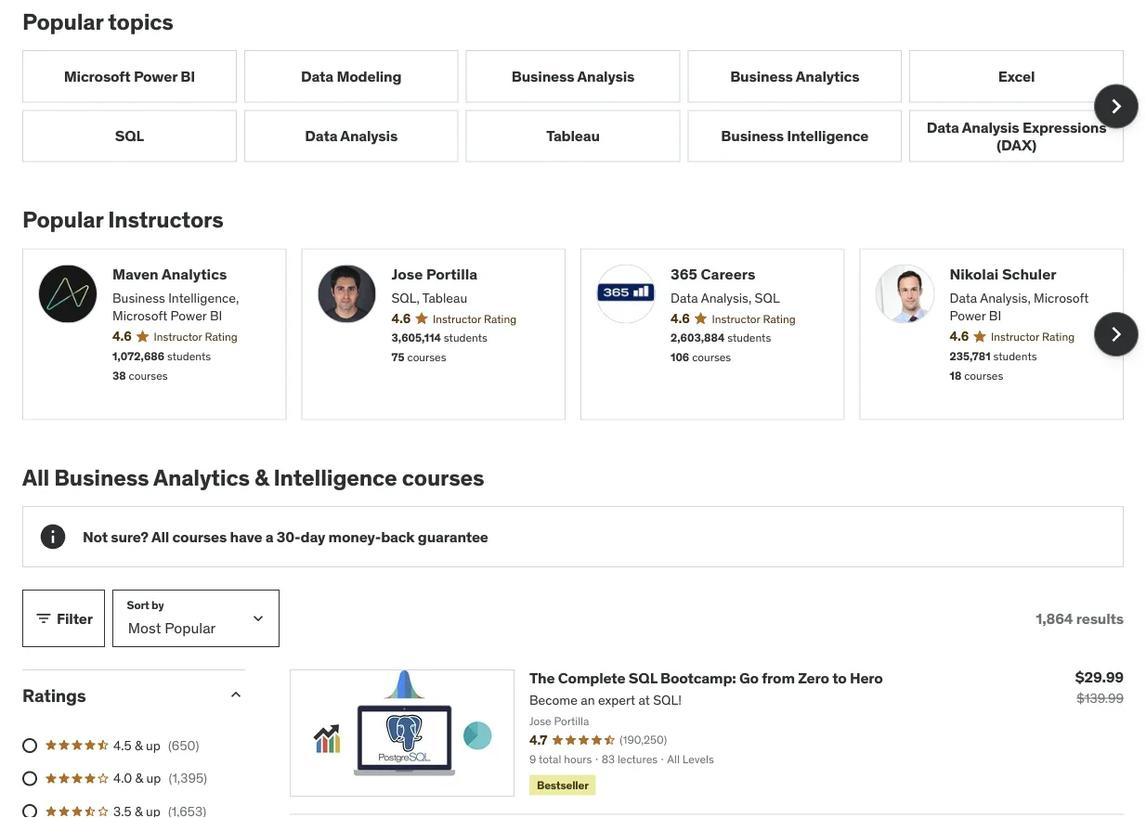Task type: locate. For each thing, give the bounding box(es) containing it.
0 vertical spatial microsoft
[[64, 66, 131, 85]]

power up the 235,781
[[950, 307, 986, 324]]

business analysis link
[[466, 50, 680, 102]]

business up tableau link
[[512, 66, 574, 85]]

analysis, down nikolai schuler link
[[980, 289, 1031, 306]]

power down intelligence,
[[171, 307, 207, 324]]

business analytics
[[730, 66, 860, 85]]

microsoft up 1,072,686 on the left top
[[112, 307, 167, 324]]

sql link
[[22, 110, 237, 162]]

1 vertical spatial up
[[146, 770, 161, 787]]

rating down intelligence,
[[205, 330, 238, 344]]

analysis down "modeling"
[[340, 126, 398, 145]]

0 vertical spatial carousel element
[[22, 50, 1139, 162]]

students inside 3,605,114 students 75 courses
[[444, 331, 488, 345]]

courses for 1,072,686 students 38 courses
[[129, 368, 168, 383]]

microsoft down popular topics on the top left of page
[[64, 66, 131, 85]]

instructor rating up the 2,603,884 students 106 courses
[[712, 312, 796, 326]]

2,603,884
[[671, 331, 725, 345]]

1 horizontal spatial all
[[151, 527, 169, 546]]

bi for nikolai
[[989, 307, 1002, 324]]

instructor for analytics
[[154, 330, 202, 344]]

courses inside 1,072,686 students 38 courses
[[129, 368, 168, 383]]

& right 4.0
[[135, 770, 143, 787]]

instructor rating down intelligence,
[[154, 330, 238, 344]]

courses down 3,605,114
[[407, 350, 446, 365]]

up left (650)
[[146, 737, 161, 754]]

2 carousel element from the top
[[22, 248, 1139, 420]]

bootcamp:
[[660, 669, 736, 688]]

2 vertical spatial microsoft
[[112, 307, 167, 324]]

microsoft inside "nikolai schuler data analysis, microsoft power bi"
[[1034, 289, 1089, 306]]

power inside "nikolai schuler data analysis, microsoft power bi"
[[950, 307, 986, 324]]

up right 4.0
[[146, 770, 161, 787]]

2 popular from the top
[[22, 206, 103, 234]]

2 vertical spatial sql
[[629, 669, 657, 688]]

rating for portilla
[[484, 312, 517, 326]]

106
[[671, 350, 689, 365]]

excel link
[[910, 50, 1124, 102]]

0 horizontal spatial analysis
[[340, 126, 398, 145]]

business down business analytics link
[[721, 126, 784, 145]]

data down 365
[[671, 289, 698, 306]]

courses down the 235,781
[[964, 368, 1003, 383]]

instructor rating for schuler
[[991, 330, 1075, 344]]

courses for not sure? all courses have a 30-day money-back guarantee
[[172, 527, 227, 546]]

3,605,114
[[392, 331, 441, 345]]

tableau down business analysis link
[[546, 126, 600, 145]]

4.6 up 2,603,884
[[671, 310, 690, 326]]

students for analytics
[[167, 349, 211, 364]]

students for careers
[[727, 331, 771, 345]]

maven
[[112, 265, 159, 284]]

0 vertical spatial tableau
[[546, 126, 600, 145]]

filter button
[[22, 590, 105, 648]]

2 horizontal spatial analysis
[[962, 117, 1020, 136]]

rating down '365 careers' link
[[763, 312, 796, 326]]

money-
[[328, 527, 381, 546]]

0 vertical spatial popular
[[22, 7, 103, 35]]

1 vertical spatial carousel element
[[22, 248, 1139, 420]]

4.6 up 1,072,686 on the left top
[[112, 328, 131, 345]]

data down nikolai
[[950, 289, 977, 306]]

0 vertical spatial sql
[[115, 126, 144, 145]]

popular
[[22, 7, 103, 35], [22, 206, 103, 234]]

students inside 235,781 students 18 courses
[[993, 349, 1037, 364]]

& for 4.5 & up (650)
[[135, 737, 143, 754]]

1 up from the top
[[146, 737, 161, 754]]

1 vertical spatial intelligence
[[274, 464, 397, 492]]

1 vertical spatial &
[[135, 737, 143, 754]]

intelligence
[[787, 126, 869, 145], [274, 464, 397, 492]]

instructor up 235,781 students 18 courses
[[991, 330, 1040, 344]]

data down the data modeling link
[[305, 126, 338, 145]]

0 horizontal spatial sql
[[115, 126, 144, 145]]

from
[[762, 669, 795, 688]]

instructor up the 2,603,884 students 106 courses
[[712, 312, 760, 326]]

2 horizontal spatial bi
[[989, 307, 1002, 324]]

instructor rating for careers
[[712, 312, 796, 326]]

microsoft
[[64, 66, 131, 85], [1034, 289, 1089, 306], [112, 307, 167, 324]]

tableau inside jose portilla sql, tableau
[[422, 289, 467, 306]]

instructor rating for portilla
[[433, 312, 517, 326]]

courses left have
[[172, 527, 227, 546]]

business
[[512, 66, 574, 85], [730, 66, 793, 85], [721, 126, 784, 145], [112, 289, 165, 306], [54, 464, 149, 492]]

2 horizontal spatial sql
[[755, 289, 780, 306]]

popular instructors element
[[22, 206, 1139, 420]]

instructor rating down 'jose portilla' link
[[433, 312, 517, 326]]

have
[[230, 527, 262, 546]]

intelligence inside 'carousel' element
[[787, 126, 869, 145]]

tableau
[[546, 126, 600, 145], [422, 289, 467, 306]]

all
[[22, 464, 49, 492], [151, 527, 169, 546]]

carousel element
[[22, 50, 1139, 162], [22, 248, 1139, 420]]

rating down 'jose portilla' link
[[484, 312, 517, 326]]

2,603,884 students 106 courses
[[671, 331, 771, 365]]

2 vertical spatial &
[[135, 770, 143, 787]]

sql,
[[392, 289, 420, 306]]

courses for 2,603,884 students 106 courses
[[692, 350, 731, 365]]

up
[[146, 737, 161, 754], [146, 770, 161, 787]]

courses inside 235,781 students 18 courses
[[964, 368, 1003, 383]]

courses down 1,072,686 on the left top
[[129, 368, 168, 383]]

analytics for maven
[[162, 265, 227, 284]]

bi inside "nikolai schuler data analysis, microsoft power bi"
[[989, 307, 1002, 324]]

analysis up tableau link
[[577, 66, 635, 85]]

courses inside 3,605,114 students 75 courses
[[407, 350, 446, 365]]

& up a
[[255, 464, 269, 492]]

&
[[255, 464, 269, 492], [135, 737, 143, 754], [135, 770, 143, 787]]

$139.99
[[1077, 690, 1124, 707]]

4.6 for jose portilla
[[392, 310, 411, 326]]

4.6 down the sql,
[[392, 310, 411, 326]]

4.0
[[113, 770, 132, 787]]

3,605,114 students 75 courses
[[392, 331, 488, 365]]

sql
[[115, 126, 144, 145], [755, 289, 780, 306], [629, 669, 657, 688]]

power
[[134, 66, 177, 85], [171, 307, 207, 324], [950, 307, 986, 324]]

business down maven
[[112, 289, 165, 306]]

1,864 results status
[[1036, 609, 1124, 628]]

rating for analytics
[[205, 330, 238, 344]]

analytics up intelligence,
[[162, 265, 227, 284]]

analysis for data analysis
[[340, 126, 398, 145]]

rating down "nikolai schuler data analysis, microsoft power bi" at the right top of page
[[1042, 330, 1075, 344]]

next image
[[1102, 91, 1131, 121]]

business intelligence
[[721, 126, 869, 145]]

instructor
[[433, 312, 481, 326], [712, 312, 760, 326], [154, 330, 202, 344], [991, 330, 1040, 344]]

courses inside the 2,603,884 students 106 courses
[[692, 350, 731, 365]]

microsoft for nikolai schuler
[[1034, 289, 1089, 306]]

0 horizontal spatial intelligence
[[274, 464, 397, 492]]

business for business intelligence
[[721, 126, 784, 145]]

1,864 results
[[1036, 609, 1124, 628]]

1 vertical spatial tableau
[[422, 289, 467, 306]]

instructor rating down "nikolai schuler data analysis, microsoft power bi" at the right top of page
[[991, 330, 1075, 344]]

portilla
[[426, 265, 478, 284]]

0 horizontal spatial tableau
[[422, 289, 467, 306]]

students for schuler
[[993, 349, 1037, 364]]

1 vertical spatial sql
[[755, 289, 780, 306]]

students right 1,072,686 on the left top
[[167, 349, 211, 364]]

analysis inside data analysis expressions (dax)
[[962, 117, 1020, 136]]

1 horizontal spatial analysis
[[577, 66, 635, 85]]

& right 4.5 at the left bottom of page
[[135, 737, 143, 754]]

students for portilla
[[444, 331, 488, 345]]

1,072,686 students 38 courses
[[112, 349, 211, 383]]

data for data analysis
[[305, 126, 338, 145]]

small image
[[227, 686, 245, 704]]

microsoft inside maven analytics business intelligence, microsoft power bi
[[112, 307, 167, 324]]

careers
[[701, 265, 756, 284]]

1 vertical spatial analytics
[[162, 265, 227, 284]]

analysis down "excel" link
[[962, 117, 1020, 136]]

0 vertical spatial up
[[146, 737, 161, 754]]

1 vertical spatial microsoft
[[1034, 289, 1089, 306]]

data inside data analysis expressions (dax)
[[927, 117, 959, 136]]

data modeling
[[301, 66, 402, 85]]

sql down '365 careers' link
[[755, 289, 780, 306]]

results
[[1076, 609, 1124, 628]]

instructor up 3,605,114 students 75 courses
[[433, 312, 481, 326]]

analysis, for careers
[[701, 289, 752, 306]]

analysis for business analysis
[[577, 66, 635, 85]]

2 up from the top
[[146, 770, 161, 787]]

next image
[[1102, 319, 1131, 349]]

popular topics
[[22, 7, 173, 35]]

carousel element containing maven analytics
[[22, 248, 1139, 420]]

instructor up 1,072,686 students 38 courses
[[154, 330, 202, 344]]

analysis,
[[701, 289, 752, 306], [980, 289, 1031, 306]]

students right 2,603,884
[[727, 331, 771, 345]]

bi inside maven analytics business intelligence, microsoft power bi
[[210, 307, 222, 324]]

power inside maven analytics business intelligence, microsoft power bi
[[171, 307, 207, 324]]

4.6 up the 235,781
[[950, 328, 969, 345]]

bi down nikolai
[[989, 307, 1002, 324]]

zero
[[798, 669, 829, 688]]

1 horizontal spatial intelligence
[[787, 126, 869, 145]]

analysis
[[577, 66, 635, 85], [962, 117, 1020, 136], [340, 126, 398, 145]]

analytics up business intelligence
[[796, 66, 860, 85]]

data left the (dax)
[[927, 117, 959, 136]]

students right 3,605,114
[[444, 331, 488, 345]]

sql right complete
[[629, 669, 657, 688]]

business for business analytics
[[730, 66, 793, 85]]

rating
[[484, 312, 517, 326], [763, 312, 796, 326], [205, 330, 238, 344], [1042, 330, 1075, 344]]

bi down intelligence,
[[210, 307, 222, 324]]

0 vertical spatial analytics
[[796, 66, 860, 85]]

4.6
[[392, 310, 411, 326], [671, 310, 690, 326], [112, 328, 131, 345], [950, 328, 969, 345]]

intelligence up the money-
[[274, 464, 397, 492]]

students right the 235,781
[[993, 349, 1037, 364]]

students inside the 2,603,884 students 106 courses
[[727, 331, 771, 345]]

carousel element containing microsoft power bi
[[22, 50, 1139, 162]]

1 popular from the top
[[22, 7, 103, 35]]

schuler
[[1002, 265, 1057, 284]]

30-
[[277, 527, 301, 546]]

business for business analysis
[[512, 66, 574, 85]]

carousel element for popular topics
[[22, 50, 1139, 162]]

students inside 1,072,686 students 38 courses
[[167, 349, 211, 364]]

1 vertical spatial all
[[151, 527, 169, 546]]

(1,395)
[[169, 770, 207, 787]]

popular for popular instructors
[[22, 206, 103, 234]]

courses for 235,781 students 18 courses
[[964, 368, 1003, 383]]

4.0 & up (1,395)
[[113, 770, 207, 787]]

1 horizontal spatial sql
[[629, 669, 657, 688]]

0 vertical spatial intelligence
[[787, 126, 869, 145]]

18
[[950, 368, 962, 383]]

1 vertical spatial popular
[[22, 206, 103, 234]]

bi
[[180, 66, 195, 85], [210, 307, 222, 324], [989, 307, 1002, 324]]

students
[[444, 331, 488, 345], [727, 331, 771, 345], [167, 349, 211, 364], [993, 349, 1037, 364]]

365 careers data analysis, sql
[[671, 265, 780, 306]]

bi up the sql link
[[180, 66, 195, 85]]

microsoft power bi link
[[22, 50, 237, 102]]

expressions
[[1023, 117, 1107, 136]]

maven analytics business intelligence, microsoft power bi
[[112, 265, 239, 324]]

0 horizontal spatial analysis,
[[701, 289, 752, 306]]

data
[[301, 66, 334, 85], [927, 117, 959, 136], [305, 126, 338, 145], [671, 289, 698, 306], [950, 289, 977, 306]]

analytics up have
[[153, 464, 250, 492]]

courses down 2,603,884
[[692, 350, 731, 365]]

instructor for careers
[[712, 312, 760, 326]]

2 analysis, from the left
[[980, 289, 1031, 306]]

data left "modeling"
[[301, 66, 334, 85]]

tableau down portilla
[[422, 289, 467, 306]]

microsoft down schuler
[[1034, 289, 1089, 306]]

analysis, inside 365 careers data analysis, sql
[[701, 289, 752, 306]]

1 horizontal spatial analysis,
[[980, 289, 1031, 306]]

data analysis link
[[244, 110, 459, 162]]

sql down microsoft power bi link
[[115, 126, 144, 145]]

all business analytics & intelligence courses
[[22, 464, 484, 492]]

0 horizontal spatial all
[[22, 464, 49, 492]]

analysis, inside "nikolai schuler data analysis, microsoft power bi"
[[980, 289, 1031, 306]]

intelligence down business analytics link
[[787, 126, 869, 145]]

1 analysis, from the left
[[701, 289, 752, 306]]

1,072,686
[[112, 349, 164, 364]]

business up business intelligence
[[730, 66, 793, 85]]

0 vertical spatial all
[[22, 464, 49, 492]]

1 horizontal spatial bi
[[210, 307, 222, 324]]

instructor rating for analytics
[[154, 330, 238, 344]]

analytics inside maven analytics business intelligence, microsoft power bi
[[162, 265, 227, 284]]

1 carousel element from the top
[[22, 50, 1139, 162]]

tableau link
[[466, 110, 680, 162]]

analysis, down careers at the top of page
[[701, 289, 752, 306]]



Task type: vqa. For each thing, say whether or not it's contained in the screenshot.


Task type: describe. For each thing, give the bounding box(es) containing it.
to
[[832, 669, 847, 688]]

sql inside 365 careers data analysis, sql
[[755, 289, 780, 306]]

ratings
[[22, 685, 86, 707]]

1,864
[[1036, 609, 1073, 628]]

complete
[[558, 669, 626, 688]]

intelligence,
[[168, 289, 239, 306]]

guarantee
[[418, 527, 488, 546]]

235,781
[[950, 349, 991, 364]]

the complete sql bootcamp: go from zero to hero
[[529, 669, 883, 688]]

excel
[[998, 66, 1035, 85]]

courses for 3,605,114 students 75 courses
[[407, 350, 446, 365]]

sure?
[[111, 527, 148, 546]]

up for 4.5 & up
[[146, 737, 161, 754]]

365 careers link
[[671, 264, 829, 285]]

analysis for data analysis expressions (dax)
[[962, 117, 1020, 136]]

data analysis expressions (dax)
[[927, 117, 1107, 154]]

bi for maven
[[210, 307, 222, 324]]

back
[[381, 527, 415, 546]]

jose portilla link
[[392, 264, 550, 285]]

popular instructors
[[22, 206, 223, 234]]

2 vertical spatial analytics
[[153, 464, 250, 492]]

$29.99
[[1076, 668, 1124, 687]]

4.6 for maven analytics
[[112, 328, 131, 345]]

power for nikolai
[[950, 307, 986, 324]]

business up not
[[54, 464, 149, 492]]

jose portilla sql, tableau
[[392, 265, 478, 306]]

nikolai schuler data analysis, microsoft power bi
[[950, 265, 1089, 324]]

nikolai
[[950, 265, 999, 284]]

4.6 for 365 careers
[[671, 310, 690, 326]]

75
[[392, 350, 405, 365]]

data for data modeling
[[301, 66, 334, 85]]

data analysis expressions (dax) link
[[910, 110, 1124, 162]]

4.6 for nikolai schuler
[[950, 328, 969, 345]]

up for 4.0 & up
[[146, 770, 161, 787]]

not sure? all courses have a 30-day money-back guarantee
[[83, 527, 488, 546]]

microsoft inside microsoft power bi link
[[64, 66, 131, 85]]

1 horizontal spatial tableau
[[546, 126, 600, 145]]

instructor for portilla
[[433, 312, 481, 326]]

data modeling link
[[244, 50, 459, 102]]

data inside "nikolai schuler data analysis, microsoft power bi"
[[950, 289, 977, 306]]

analytics for business
[[796, 66, 860, 85]]

instructor for schuler
[[991, 330, 1040, 344]]

& for 4.0 & up (1,395)
[[135, 770, 143, 787]]

instructors
[[108, 206, 223, 234]]

jose
[[392, 265, 423, 284]]

4.5 & up (650)
[[113, 737, 199, 754]]

data inside 365 careers data analysis, sql
[[671, 289, 698, 306]]

power down topics
[[134, 66, 177, 85]]

38
[[112, 368, 126, 383]]

power for maven
[[171, 307, 207, 324]]

business analysis
[[512, 66, 635, 85]]

courses up guarantee
[[402, 464, 484, 492]]

modeling
[[337, 66, 402, 85]]

rating for careers
[[763, 312, 796, 326]]

235,781 students 18 courses
[[950, 349, 1037, 383]]

(650)
[[168, 737, 199, 754]]

the complete sql bootcamp: go from zero to hero link
[[529, 669, 883, 688]]

business inside maven analytics business intelligence, microsoft power bi
[[112, 289, 165, 306]]

filter
[[57, 609, 93, 628]]

small image
[[34, 609, 53, 628]]

ratings button
[[22, 685, 212, 707]]

0 horizontal spatial bi
[[180, 66, 195, 85]]

data for data analysis expressions (dax)
[[927, 117, 959, 136]]

business intelligence link
[[688, 110, 902, 162]]

microsoft for maven analytics
[[112, 307, 167, 324]]

365
[[671, 265, 698, 284]]

carousel element for popular instructors
[[22, 248, 1139, 420]]

rating for schuler
[[1042, 330, 1075, 344]]

day
[[301, 527, 325, 546]]

data analysis
[[305, 126, 398, 145]]

microsoft power bi
[[64, 66, 195, 85]]

not
[[83, 527, 108, 546]]

business analytics link
[[688, 50, 902, 102]]

the
[[529, 669, 555, 688]]

$29.99 $139.99
[[1076, 668, 1124, 707]]

0 vertical spatial &
[[255, 464, 269, 492]]

(dax)
[[997, 135, 1037, 154]]

popular for popular topics
[[22, 7, 103, 35]]

nikolai schuler link
[[950, 264, 1108, 285]]

topics
[[108, 7, 173, 35]]

4.5
[[113, 737, 132, 754]]

maven analytics link
[[112, 264, 271, 285]]

analysis, for schuler
[[980, 289, 1031, 306]]

go
[[739, 669, 759, 688]]

hero
[[850, 669, 883, 688]]

a
[[265, 527, 274, 546]]



